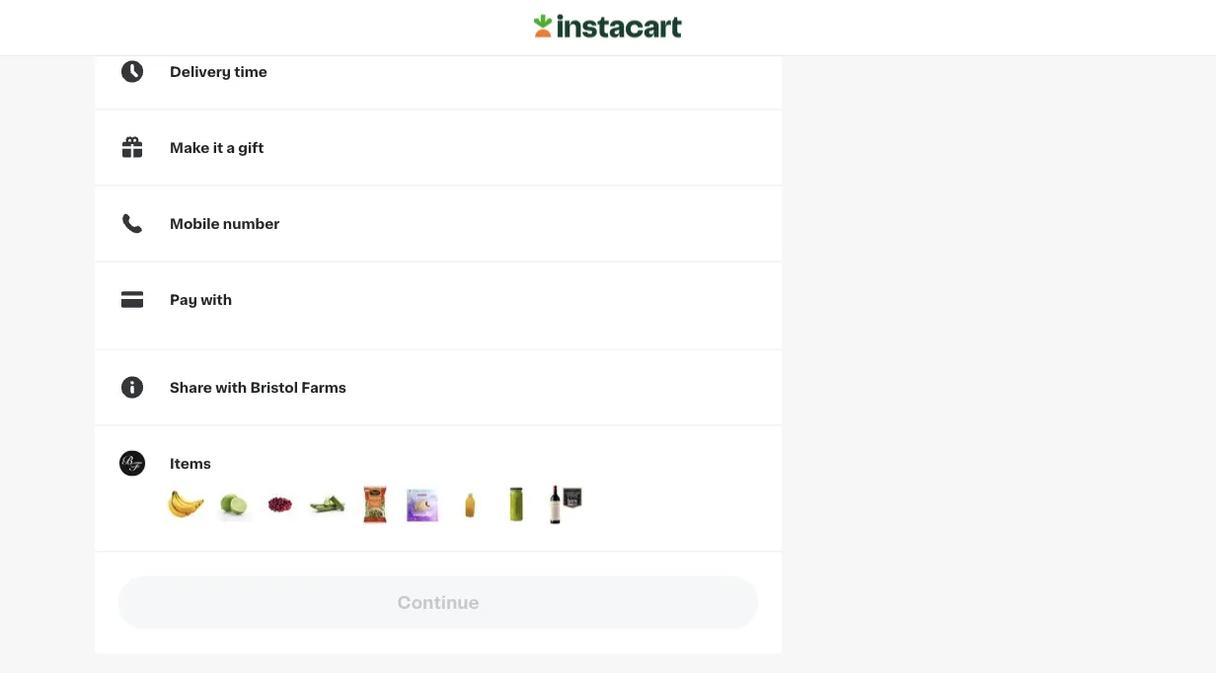 Task type: describe. For each thing, give the bounding box(es) containing it.
delivery time
[[170, 65, 267, 79]]

lime regular image
[[213, 486, 253, 525]]

gift
[[238, 141, 264, 155]]

bristol farms the doctor juice image
[[497, 486, 537, 525]]

make it a gift
[[170, 141, 264, 155]]

austin hope cabernet sauvignon, paso robles image
[[545, 486, 584, 525]]

time
[[234, 65, 267, 79]]

bristol
[[250, 381, 298, 395]]

chubby snacks peanut butter & grape jam sandwiches image
[[403, 486, 442, 525]]

with for pay
[[200, 293, 232, 307]]

taylor farms southwest chopped salad kit image
[[355, 486, 395, 525]]

items
[[170, 457, 211, 471]]

fresh squeezed orange juice image
[[450, 486, 490, 525]]

pay with
[[170, 293, 232, 307]]



Task type: vqa. For each thing, say whether or not it's contained in the screenshot.
Fresh Squeezed Orange Juice icon
yes



Task type: locate. For each thing, give the bounding box(es) containing it.
organic english seedless cucumber image
[[308, 486, 347, 525]]

farms
[[301, 381, 346, 395]]

mobile
[[170, 217, 220, 231]]

0 vertical spatial with
[[200, 293, 232, 307]]

with for share
[[215, 381, 247, 395]]

share with bristol farms
[[170, 381, 346, 395]]

number
[[223, 217, 280, 231]]

with right share
[[215, 381, 247, 395]]

it
[[213, 141, 223, 155]]

a
[[226, 141, 235, 155]]

with
[[200, 293, 232, 307], [215, 381, 247, 395]]

share
[[170, 381, 212, 395]]

make
[[170, 141, 210, 155]]

fresh premium organic cranberries image
[[261, 486, 300, 525]]

with right 'pay'
[[200, 293, 232, 307]]

home image
[[534, 11, 682, 41]]

delivery
[[170, 65, 231, 79]]

organic bananas image
[[166, 486, 205, 525]]

pay
[[170, 293, 197, 307]]

mobile number
[[170, 217, 280, 231]]

1 vertical spatial with
[[215, 381, 247, 395]]



